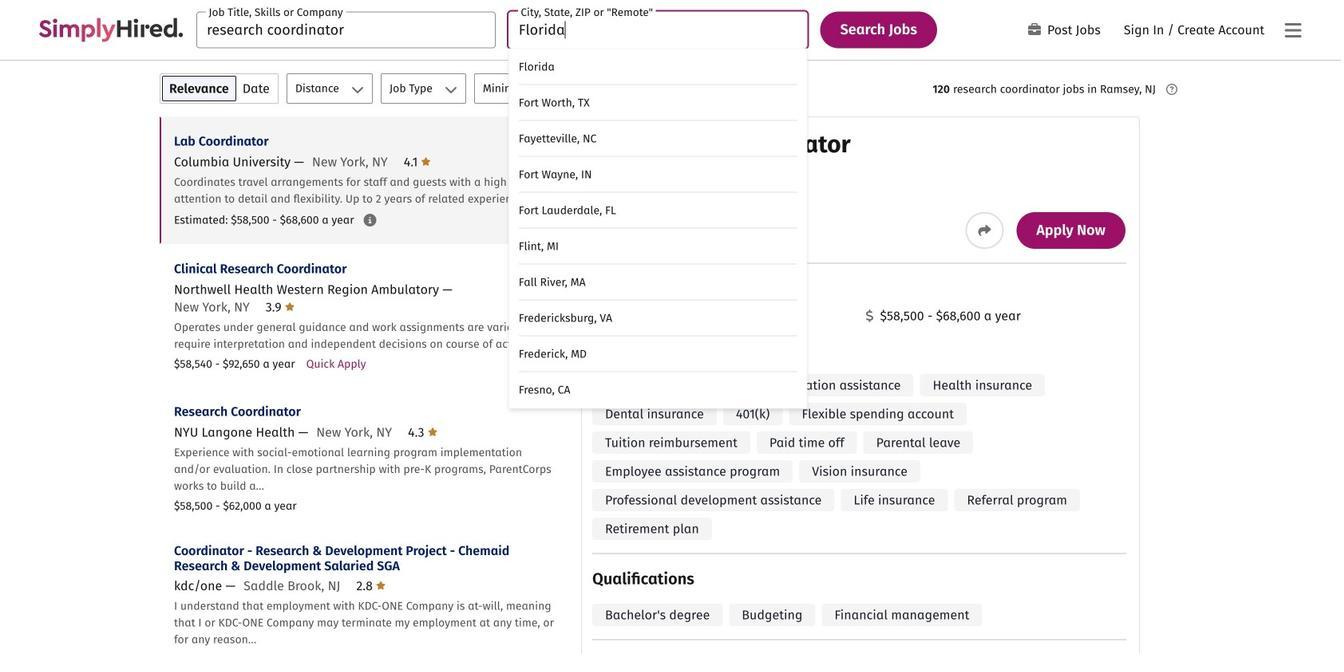 Task type: describe. For each thing, give the bounding box(es) containing it.
main menu image
[[1285, 21, 1302, 40]]

10 option from the top
[[509, 373, 807, 409]]

0 horizontal spatial briefcase image
[[593, 310, 605, 323]]

3 option from the top
[[509, 121, 807, 157]]

1 horizontal spatial briefcase image
[[1029, 23, 1041, 36]]

star image for 4.3 out of 5 stars element
[[428, 426, 437, 439]]

2 option from the top
[[509, 85, 807, 121]]

building image
[[595, 211, 605, 224]]

4.3 out of 5 stars element
[[408, 425, 437, 440]]

5 option from the top
[[509, 193, 807, 229]]

7 option from the top
[[509, 265, 807, 301]]

9 option from the top
[[509, 337, 807, 373]]

8 option from the top
[[509, 301, 807, 337]]



Task type: vqa. For each thing, say whether or not it's contained in the screenshot.
bolt lightning icon
no



Task type: locate. For each thing, give the bounding box(es) containing it.
star image for 2.8 out of 5 stars element at bottom left
[[376, 580, 386, 593]]

list
[[160, 117, 569, 655]]

2 horizontal spatial star image
[[428, 426, 437, 439]]

list box
[[509, 48, 808, 409]]

6 option from the top
[[509, 229, 807, 265]]

2.8 out of 5 stars element
[[357, 579, 386, 594]]

briefcase image
[[1029, 23, 1041, 36], [593, 310, 605, 323]]

0 vertical spatial star image
[[285, 301, 295, 313]]

3.9 out of 5 stars element
[[266, 300, 295, 315]]

simplyhired logo image
[[38, 18, 184, 42]]

1 vertical spatial briefcase image
[[593, 310, 605, 323]]

share this job image
[[979, 224, 991, 237]]

job salary disclaimer image
[[364, 214, 377, 227]]

1 horizontal spatial star image
[[376, 580, 386, 593]]

None field
[[196, 12, 496, 48], [509, 12, 808, 409], [196, 12, 496, 48], [509, 12, 808, 409]]

option
[[509, 49, 807, 85], [509, 85, 807, 121], [509, 121, 807, 157], [509, 157, 807, 193], [509, 193, 807, 229], [509, 229, 807, 265], [509, 265, 807, 301], [509, 301, 807, 337], [509, 337, 807, 373], [509, 373, 807, 409]]

0 horizontal spatial star image
[[285, 301, 295, 313]]

company logo for columbia university image
[[596, 131, 660, 195]]

0 vertical spatial briefcase image
[[1029, 23, 1041, 36]]

star image
[[421, 155, 431, 168]]

dollar sign image
[[866, 310, 874, 323]]

sponsored jobs disclaimer image
[[1167, 84, 1178, 95]]

1 option from the top
[[509, 49, 807, 85]]

4.1 out of 5 stars element
[[404, 155, 431, 170]]

None text field
[[509, 12, 808, 48]]

4 option from the top
[[509, 157, 807, 193]]

star image for 3.9 out of 5 stars element
[[285, 301, 295, 313]]

lab coordinator element
[[581, 117, 1140, 655]]

2 vertical spatial star image
[[376, 580, 386, 593]]

star image
[[285, 301, 295, 313], [428, 426, 437, 439], [376, 580, 386, 593]]

None text field
[[196, 12, 496, 48]]

1 vertical spatial star image
[[428, 426, 437, 439]]



